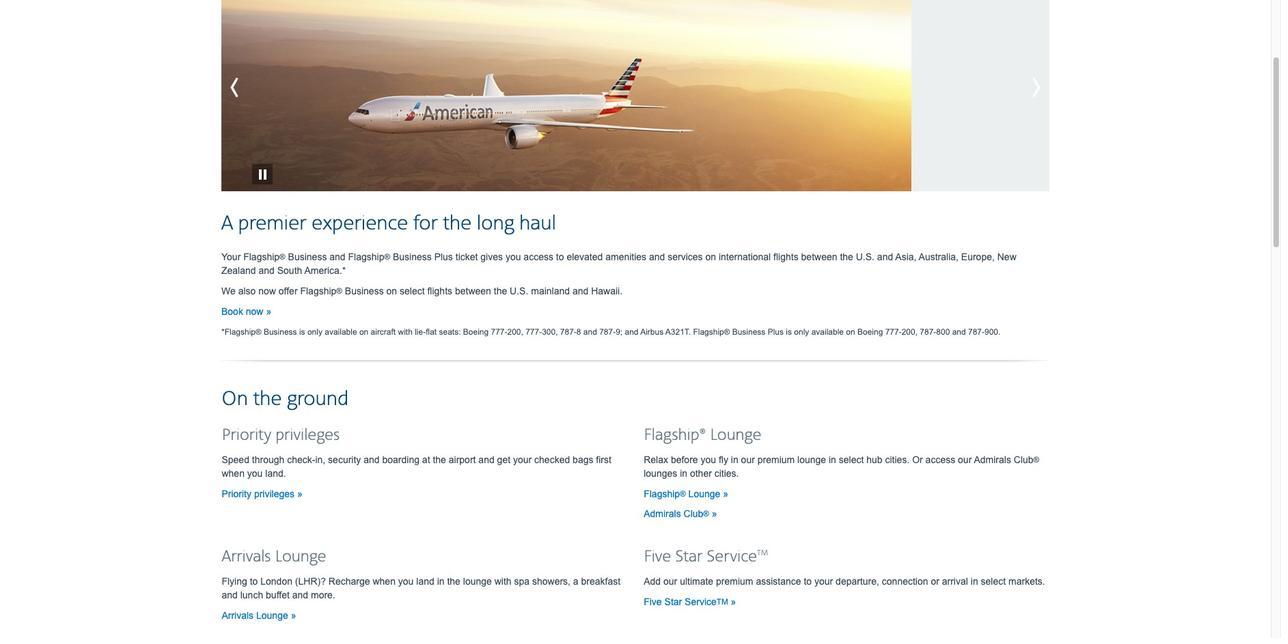 Task type: vqa. For each thing, say whether or not it's contained in the screenshot.
left Plus
yes



Task type: describe. For each thing, give the bounding box(es) containing it.
we also now offer flagship ® business on select flights between the u.s. mainland and hawaii.
[[221, 285, 623, 296]]

access inside business plus ticket gives you access to elevated amenities and services on international flights between the u.s. and asia, australia, europe, new zealand and south america.*
[[524, 251, 553, 262]]

0 vertical spatial service
[[707, 547, 757, 567]]

and right security
[[364, 454, 380, 465]]

flying to london (lhr)? recharge when you land in the lounge with spa showers, a breakfast and lunch buffet and more.
[[222, 576, 621, 600]]

flying
[[222, 576, 247, 587]]

international
[[719, 251, 771, 262]]

in,
[[315, 454, 325, 465]]

experience
[[312, 211, 408, 236]]

lie-
[[415, 327, 426, 337]]

also
[[238, 285, 256, 296]]

3 787- from the left
[[920, 327, 936, 337]]

america.*
[[304, 265, 346, 276]]

2 200, from the left
[[902, 327, 918, 337]]

for
[[413, 211, 438, 236]]

flagship up zealand
[[243, 251, 280, 262]]

or
[[912, 454, 923, 465]]

1 arrivals from the top
[[222, 547, 271, 567]]

900.
[[985, 327, 1001, 337]]

breakfast
[[581, 576, 621, 587]]

select inside relax before you fly in our premium lounge in select hub cities. or access our admirals club ® lounges in other cities.
[[839, 454, 864, 465]]

0 vertical spatial cities.
[[885, 454, 910, 465]]

to inside business plus ticket gives you access to elevated amenities and services on international flights between the u.s. and asia, australia, europe, new zealand and south america.*
[[556, 251, 564, 262]]

you inside speed through check-in, security and boarding at the airport and get your checked bags first when you land.
[[247, 468, 263, 479]]

0 vertical spatial star
[[675, 547, 703, 567]]

land
[[416, 576, 434, 587]]

and left services
[[649, 251, 665, 262]]

1 available from the left
[[325, 327, 357, 337]]

markets.
[[1009, 576, 1045, 587]]

9;
[[616, 327, 623, 337]]

1 arrivals lounge from the top
[[222, 547, 326, 567]]

spa
[[514, 576, 530, 587]]

first
[[596, 454, 612, 465]]

business inside business plus ticket gives you access to elevated amenities and services on international flights between the u.s. and asia, australia, europe, new zealand and south america.*
[[393, 251, 432, 262]]

your flagship ® business and flagship ®
[[221, 251, 390, 262]]

® inside admirals club ®
[[703, 509, 709, 518]]

lounge inside relax before you fly in our premium lounge in select hub cities. or access our admirals club ® lounges in other cities.
[[798, 454, 826, 465]]

elevated
[[567, 251, 603, 262]]

offer
[[279, 285, 298, 296]]

0 vertical spatial privileges
[[276, 426, 340, 445]]

book now link
[[221, 306, 271, 317]]

and down flying
[[222, 590, 238, 600]]

flagship down lounges
[[644, 488, 680, 499]]

boarding
[[382, 454, 420, 465]]

in right arrival
[[971, 576, 978, 587]]

bags
[[573, 454, 593, 465]]

1 priority from the top
[[222, 426, 271, 445]]

1 vertical spatial tm
[[717, 597, 728, 606]]

arrivals lounge link
[[222, 610, 296, 621]]

1 horizontal spatial our
[[741, 454, 755, 465]]

gives
[[481, 251, 503, 262]]

flagship® lounge
[[644, 426, 762, 445]]

checked
[[534, 454, 570, 465]]

2 five from the top
[[644, 596, 662, 607]]

arrival
[[942, 576, 968, 587]]

in down before
[[680, 468, 687, 479]]

fly
[[719, 454, 728, 465]]

through
[[252, 454, 284, 465]]

2 is from the left
[[786, 327, 792, 337]]

in left hub
[[829, 454, 836, 465]]

0 vertical spatial with
[[398, 327, 413, 337]]

at
[[422, 454, 430, 465]]

ultimate
[[680, 576, 714, 587]]

premium inside relax before you fly in our premium lounge in select hub cities. or access our admirals club ® lounges in other cities.
[[758, 454, 795, 465]]

the inside speed through check-in, security and boarding at the airport and get your checked bags first when you land.
[[433, 454, 446, 465]]

recharge
[[329, 576, 370, 587]]

amenities
[[606, 251, 647, 262]]

2 available from the left
[[812, 327, 844, 337]]

® inside relax before you fly in our premium lounge in select hub cities. or access our admirals club ® lounges in other cities.
[[1034, 455, 1040, 464]]

*flagship ® business is only available on aircraft with lie-flat seats: boeing 777-200, 777-300, 787-8 and 787-9; and airbus a321t. flagship ® business plus is only available on boeing 777-200, 787-800 and 787-900.
[[221, 327, 1001, 337]]

*flagship
[[221, 327, 256, 337]]

and left asia,
[[877, 251, 893, 262]]

1 vertical spatial now
[[246, 306, 263, 317]]

lounges
[[644, 468, 677, 479]]

in right fly
[[731, 454, 739, 465]]

and right "9;"
[[625, 327, 639, 337]]

1 vertical spatial service
[[685, 596, 717, 607]]

connection
[[882, 576, 928, 587]]

2 boeing from the left
[[858, 327, 883, 337]]

speed through check-in, security and boarding at the airport and get your checked bags first when you land.
[[222, 454, 612, 479]]

seats:
[[439, 327, 461, 337]]

australia,
[[919, 251, 959, 262]]

aircraft
[[371, 327, 396, 337]]

you inside business plus ticket gives you access to elevated amenities and services on international flights between the u.s. and asia, australia, europe, new zealand and south america.*
[[506, 251, 521, 262]]

on the ground
[[221, 387, 349, 412]]

airport
[[449, 454, 476, 465]]

hub
[[867, 454, 883, 465]]

add our ultimate premium assistance to your departure, connection or arrival in select markets.
[[644, 576, 1045, 587]]

and down (lhr)?
[[292, 590, 308, 600]]

0 horizontal spatial club
[[684, 508, 703, 519]]

assistance
[[756, 576, 801, 587]]

zealand
[[221, 265, 256, 276]]

speed
[[222, 454, 249, 465]]

300,
[[542, 327, 558, 337]]

a
[[221, 211, 233, 236]]

2 arrivals from the top
[[222, 610, 254, 621]]

hawaii.
[[591, 285, 623, 296]]

departure,
[[836, 576, 879, 587]]

0 vertical spatial now
[[258, 285, 276, 296]]

the inside business plus ticket gives you access to elevated amenities and services on international flights between the u.s. and asia, australia, europe, new zealand and south america.*
[[840, 251, 853, 262]]

1 five from the top
[[644, 547, 671, 567]]

relax before you fly in our premium lounge in select hub cities. or access our admirals club ® lounges in other cities.
[[644, 454, 1040, 479]]

you inside relax before you fly in our premium lounge in select hub cities. or access our admirals club ® lounges in other cities.
[[701, 454, 716, 465]]

1 boeing from the left
[[463, 327, 489, 337]]

1 only from the left
[[307, 327, 322, 337]]

between inside business plus ticket gives you access to elevated amenities and services on international flights between the u.s. and asia, australia, europe, new zealand and south america.*
[[801, 251, 837, 262]]

admirals club ®
[[644, 508, 709, 519]]

book
[[221, 306, 243, 317]]

long
[[477, 211, 514, 236]]

other
[[690, 468, 712, 479]]

lounge up (lhr)?
[[275, 547, 326, 567]]

south
[[277, 265, 302, 276]]

access inside relax before you fly in our premium lounge in select hub cities. or access our admirals club ® lounges in other cities.
[[926, 454, 955, 465]]

buffet
[[266, 590, 290, 600]]

when inside flying to london (lhr)? recharge when you land in the lounge with spa showers, a breakfast and lunch buffet and more.
[[373, 576, 396, 587]]

0 horizontal spatial premium
[[716, 576, 753, 587]]

8
[[577, 327, 581, 337]]

get
[[497, 454, 511, 465]]

flat
[[426, 327, 437, 337]]



Task type: locate. For each thing, give the bounding box(es) containing it.
select left the markets.
[[981, 576, 1006, 587]]

and right 800 at the right of the page
[[952, 327, 966, 337]]

0 vertical spatial five star service tm
[[644, 547, 768, 567]]

airbus
[[640, 327, 664, 337]]

787- left 900.
[[920, 327, 936, 337]]

mainland
[[531, 285, 570, 296]]

and left hawaii.
[[573, 285, 589, 296]]

you down "through"
[[247, 468, 263, 479]]

previous slide image
[[221, 71, 283, 105]]

a
[[573, 576, 579, 587]]

now right the also
[[258, 285, 276, 296]]

and right 8
[[583, 327, 597, 337]]

1 horizontal spatial only
[[794, 327, 809, 337]]

flagship down america.*
[[300, 285, 336, 296]]

business plus ticket gives you access to elevated amenities and services on international flights between the u.s. and asia, australia, europe, new zealand and south america.*
[[221, 251, 1017, 276]]

0 vertical spatial access
[[524, 251, 553, 262]]

0 vertical spatial between
[[801, 251, 837, 262]]

1 vertical spatial lounge
[[463, 576, 492, 587]]

0 horizontal spatial plus
[[434, 251, 453, 262]]

your right get
[[513, 454, 532, 465]]

0 horizontal spatial u.s.
[[510, 285, 528, 296]]

to up lunch
[[250, 576, 258, 587]]

1 vertical spatial plus
[[768, 327, 784, 337]]

1 vertical spatial arrivals lounge
[[222, 610, 291, 621]]

the
[[443, 211, 472, 236], [840, 251, 853, 262], [494, 285, 507, 296], [253, 387, 282, 412], [433, 454, 446, 465], [447, 576, 461, 587]]

200, left 800 at the right of the page
[[902, 327, 918, 337]]

star up ultimate
[[675, 547, 703, 567]]

when right the recharge
[[373, 576, 396, 587]]

787- right 300,
[[560, 327, 577, 337]]

your
[[221, 251, 241, 262]]

the right land
[[447, 576, 461, 587]]

or
[[931, 576, 940, 587]]

privileges
[[276, 426, 340, 445], [254, 488, 295, 499]]

priority privileges down land.
[[222, 488, 297, 499]]

2 priority from the top
[[222, 488, 251, 499]]

0 horizontal spatial your
[[513, 454, 532, 465]]

0 horizontal spatial lounge
[[463, 576, 492, 587]]

flagship business international planes image
[[221, 0, 912, 191]]

4 787- from the left
[[968, 327, 985, 337]]

check-
[[287, 454, 315, 465]]

1 horizontal spatial access
[[926, 454, 955, 465]]

0 horizontal spatial admirals
[[644, 508, 681, 519]]

and left south
[[259, 265, 275, 276]]

787- right 800 at the right of the page
[[968, 327, 985, 337]]

1 horizontal spatial your
[[815, 576, 833, 587]]

with inside flying to london (lhr)? recharge when you land in the lounge with spa showers, a breakfast and lunch buffet and more.
[[495, 576, 512, 587]]

five star service tm
[[644, 547, 768, 567], [644, 596, 728, 607]]

flagship down experience
[[348, 251, 384, 262]]

0 vertical spatial tm
[[757, 549, 768, 558]]

a premier experience for the long haul
[[221, 211, 556, 236]]

book now
[[221, 306, 266, 317]]

in inside flying to london (lhr)? recharge when you land in the lounge with spa showers, a breakfast and lunch buffet and more.
[[437, 576, 445, 587]]

0 vertical spatial your
[[513, 454, 532, 465]]

service
[[707, 547, 757, 567], [685, 596, 717, 607]]

flagship right a321t.
[[693, 327, 724, 337]]

0 horizontal spatial is
[[299, 327, 305, 337]]

five star service tm down ultimate
[[644, 596, 728, 607]]

service up ultimate
[[707, 547, 757, 567]]

flights
[[774, 251, 799, 262], [427, 285, 452, 296]]

boeing
[[463, 327, 489, 337], [858, 327, 883, 337]]

0 vertical spatial arrivals
[[222, 547, 271, 567]]

you left fly
[[701, 454, 716, 465]]

before
[[671, 454, 698, 465]]

services
[[668, 251, 703, 262]]

0 vertical spatial arrivals lounge
[[222, 547, 326, 567]]

0 vertical spatial priority privileges
[[222, 426, 340, 445]]

1 777- from the left
[[491, 327, 507, 337]]

0 horizontal spatial cities.
[[715, 468, 739, 479]]

on inside business plus ticket gives you access to elevated amenities and services on international flights between the u.s. and asia, australia, europe, new zealand and south america.*
[[706, 251, 716, 262]]

0 vertical spatial flights
[[774, 251, 799, 262]]

2 vertical spatial select
[[981, 576, 1006, 587]]

0 vertical spatial lounge
[[798, 454, 826, 465]]

1 horizontal spatial between
[[801, 251, 837, 262]]

privileges down land.
[[254, 488, 295, 499]]

1 horizontal spatial club
[[1014, 454, 1034, 465]]

you left land
[[398, 576, 414, 587]]

1 horizontal spatial 200,
[[902, 327, 918, 337]]

u.s. left mainland
[[510, 285, 528, 296]]

cities. down fly
[[715, 468, 739, 479]]

you right gives
[[506, 251, 521, 262]]

1 vertical spatial privileges
[[254, 488, 295, 499]]

premier
[[238, 211, 306, 236]]

1 vertical spatial club
[[684, 508, 703, 519]]

1 vertical spatial priority privileges
[[222, 488, 297, 499]]

2 horizontal spatial to
[[804, 576, 812, 587]]

1 vertical spatial star
[[665, 596, 682, 607]]

1 vertical spatial flights
[[427, 285, 452, 296]]

787- right 8
[[599, 327, 616, 337]]

2 five star service tm from the top
[[644, 596, 728, 607]]

a321t.
[[665, 327, 691, 337]]

1 horizontal spatial lounge
[[798, 454, 826, 465]]

0 horizontal spatial boeing
[[463, 327, 489, 337]]

777- right seats: at the bottom
[[491, 327, 507, 337]]

arrivals
[[222, 547, 271, 567], [222, 610, 254, 621]]

777-
[[491, 327, 507, 337], [526, 327, 542, 337], [885, 327, 902, 337]]

the right for
[[443, 211, 472, 236]]

1 787- from the left
[[560, 327, 577, 337]]

we
[[221, 285, 236, 296]]

ground
[[287, 387, 349, 412]]

security
[[328, 454, 361, 465]]

lounge left spa
[[463, 576, 492, 587]]

2 horizontal spatial select
[[981, 576, 1006, 587]]

1 horizontal spatial u.s.
[[856, 251, 875, 262]]

more.
[[311, 590, 335, 600]]

the down gives
[[494, 285, 507, 296]]

lounge inside flying to london (lhr)? recharge when you land in the lounge with spa showers, a breakfast and lunch buffet and more.
[[463, 576, 492, 587]]

1 horizontal spatial to
[[556, 251, 564, 262]]

haul
[[519, 211, 556, 236]]

1 vertical spatial select
[[839, 454, 864, 465]]

0 horizontal spatial only
[[307, 327, 322, 337]]

flights right the international
[[774, 251, 799, 262]]

pause slide image
[[252, 143, 273, 184]]

1 vertical spatial admirals
[[644, 508, 681, 519]]

1 horizontal spatial admirals
[[974, 454, 1011, 465]]

1 horizontal spatial available
[[812, 327, 844, 337]]

land.
[[265, 468, 286, 479]]

2 arrivals lounge from the top
[[222, 610, 291, 621]]

0 vertical spatial priority
[[222, 426, 271, 445]]

flights inside business plus ticket gives you access to elevated amenities and services on international flights between the u.s. and asia, australia, europe, new zealand and south america.*
[[774, 251, 799, 262]]

2 horizontal spatial our
[[958, 454, 972, 465]]

select left hub
[[839, 454, 864, 465]]

1 vertical spatial arrivals
[[222, 610, 254, 621]]

0 vertical spatial admirals
[[974, 454, 1011, 465]]

tm
[[757, 549, 768, 558], [717, 597, 728, 606]]

® inside "flagship ® lounge"
[[680, 489, 686, 498]]

club
[[1014, 454, 1034, 465], [684, 508, 703, 519]]

you
[[506, 251, 521, 262], [701, 454, 716, 465], [247, 468, 263, 479], [398, 576, 414, 587]]

1 vertical spatial with
[[495, 576, 512, 587]]

0 vertical spatial when
[[222, 468, 245, 479]]

arrivals down lunch
[[222, 610, 254, 621]]

on
[[221, 387, 248, 412]]

1 horizontal spatial premium
[[758, 454, 795, 465]]

lounge
[[798, 454, 826, 465], [463, 576, 492, 587]]

in
[[731, 454, 739, 465], [829, 454, 836, 465], [680, 468, 687, 479], [437, 576, 445, 587], [971, 576, 978, 587]]

2 horizontal spatial 777-
[[885, 327, 902, 337]]

lounge down the other
[[689, 488, 720, 499]]

777- down mainland
[[526, 327, 542, 337]]

when inside speed through check-in, security and boarding at the airport and get your checked bags first when you land.
[[222, 468, 245, 479]]

plus inside business plus ticket gives you access to elevated amenities and services on international flights between the u.s. and asia, australia, europe, new zealand and south america.*
[[434, 251, 453, 262]]

asia,
[[895, 251, 917, 262]]

priority privileges link
[[222, 488, 303, 499]]

five up add
[[644, 547, 671, 567]]

lounge up fly
[[710, 426, 762, 445]]

and left get
[[479, 454, 495, 465]]

1 horizontal spatial tm
[[757, 549, 768, 558]]

london
[[261, 576, 292, 587]]

1 five star service tm from the top
[[644, 547, 768, 567]]

with left the lie-
[[398, 327, 413, 337]]

u.s. inside business plus ticket gives you access to elevated amenities and services on international flights between the u.s. and asia, australia, europe, new zealand and south america.*
[[856, 251, 875, 262]]

0 vertical spatial u.s.
[[856, 251, 875, 262]]

premium right ultimate
[[716, 576, 753, 587]]

1 horizontal spatial flights
[[774, 251, 799, 262]]

2 priority privileges from the top
[[222, 488, 297, 499]]

cities.
[[885, 454, 910, 465], [715, 468, 739, 479]]

and
[[330, 251, 346, 262], [649, 251, 665, 262], [877, 251, 893, 262], [259, 265, 275, 276], [573, 285, 589, 296], [583, 327, 597, 337], [625, 327, 639, 337], [952, 327, 966, 337], [364, 454, 380, 465], [479, 454, 495, 465], [222, 590, 238, 600], [292, 590, 308, 600]]

u.s.
[[856, 251, 875, 262], [510, 285, 528, 296]]

2 only from the left
[[794, 327, 809, 337]]

1 vertical spatial your
[[815, 576, 833, 587]]

1 horizontal spatial plus
[[768, 327, 784, 337]]

when down speed
[[222, 468, 245, 479]]

flights up flat on the left bottom
[[427, 285, 452, 296]]

arrivals lounge
[[222, 547, 326, 567], [222, 610, 291, 621]]

you inside flying to london (lhr)? recharge when you land in the lounge with spa showers, a breakfast and lunch buffet and more.
[[398, 576, 414, 587]]

0 horizontal spatial tm
[[717, 597, 728, 606]]

lounge
[[710, 426, 762, 445], [689, 488, 720, 499], [275, 547, 326, 567], [256, 610, 288, 621]]

priority up speed
[[222, 426, 271, 445]]

0 horizontal spatial when
[[222, 468, 245, 479]]

0 horizontal spatial 200,
[[507, 327, 523, 337]]

® inside the we also now offer flagship ® business on select flights between the u.s. mainland and hawaii.
[[336, 286, 342, 295]]

1 vertical spatial access
[[926, 454, 955, 465]]

access down haul
[[524, 251, 553, 262]]

1 vertical spatial priority
[[222, 488, 251, 499]]

1 vertical spatial five
[[644, 596, 662, 607]]

0 horizontal spatial 777-
[[491, 327, 507, 337]]

1 200, from the left
[[507, 327, 523, 337]]

select
[[400, 285, 425, 296], [839, 454, 864, 465], [981, 576, 1006, 587]]

0 vertical spatial select
[[400, 285, 425, 296]]

787-
[[560, 327, 577, 337], [599, 327, 616, 337], [920, 327, 936, 337], [968, 327, 985, 337]]

your left departure,
[[815, 576, 833, 587]]

plus
[[434, 251, 453, 262], [768, 327, 784, 337]]

0 horizontal spatial our
[[664, 576, 677, 587]]

800
[[936, 327, 950, 337]]

premium right fly
[[758, 454, 795, 465]]

add
[[644, 576, 661, 587]]

the right at
[[433, 454, 446, 465]]

200,
[[507, 327, 523, 337], [902, 327, 918, 337]]

1 horizontal spatial cities.
[[885, 454, 910, 465]]

select up the lie-
[[400, 285, 425, 296]]

to inside flying to london (lhr)? recharge when you land in the lounge with spa showers, a breakfast and lunch buffet and more.
[[250, 576, 258, 587]]

u.s. left asia,
[[856, 251, 875, 262]]

arrivals lounge up london
[[222, 547, 326, 567]]

in right land
[[437, 576, 445, 587]]

now down the also
[[246, 306, 263, 317]]

1 horizontal spatial select
[[839, 454, 864, 465]]

priority privileges up "through"
[[222, 426, 340, 445]]

access right "or"
[[926, 454, 955, 465]]

business
[[288, 251, 327, 262], [393, 251, 432, 262], [345, 285, 384, 296], [264, 327, 297, 337], [732, 327, 766, 337]]

our right add
[[664, 576, 677, 587]]

to right assistance
[[804, 576, 812, 587]]

flagship ® lounge
[[644, 488, 723, 499]]

our
[[741, 454, 755, 465], [958, 454, 972, 465], [664, 576, 677, 587]]

1 vertical spatial when
[[373, 576, 396, 587]]

1 priority privileges from the top
[[222, 426, 340, 445]]

0 horizontal spatial access
[[524, 251, 553, 262]]

0 horizontal spatial flights
[[427, 285, 452, 296]]

1 vertical spatial premium
[[716, 576, 753, 587]]

®
[[280, 252, 285, 261], [384, 252, 390, 261], [336, 286, 342, 295], [256, 327, 261, 336], [724, 327, 730, 336], [1034, 455, 1040, 464], [680, 489, 686, 498], [703, 509, 709, 518]]

1 vertical spatial between
[[455, 285, 491, 296]]

0 horizontal spatial select
[[400, 285, 425, 296]]

is
[[299, 327, 305, 337], [786, 327, 792, 337]]

cities. left "or"
[[885, 454, 910, 465]]

1 vertical spatial cities.
[[715, 468, 739, 479]]

0 horizontal spatial to
[[250, 576, 258, 587]]

1 horizontal spatial 777-
[[526, 327, 542, 337]]

your inside speed through check-in, security and boarding at the airport and get your checked bags first when you land.
[[513, 454, 532, 465]]

1 vertical spatial u.s.
[[510, 285, 528, 296]]

200, left 300,
[[507, 327, 523, 337]]

star down ultimate
[[665, 596, 682, 607]]

lounge down 'buffet'
[[256, 610, 288, 621]]

available
[[325, 327, 357, 337], [812, 327, 844, 337]]

the left asia,
[[840, 251, 853, 262]]

0 vertical spatial club
[[1014, 454, 1034, 465]]

five star service tm up ultimate
[[644, 547, 768, 567]]

0 horizontal spatial with
[[398, 327, 413, 337]]

3 777- from the left
[[885, 327, 902, 337]]

lunch
[[240, 590, 263, 600]]

arrivals lounge down lunch
[[222, 610, 291, 621]]

admirals
[[974, 454, 1011, 465], [644, 508, 681, 519]]

2 777- from the left
[[526, 327, 542, 337]]

next slide image
[[988, 71, 1050, 105]]

1 horizontal spatial when
[[373, 576, 396, 587]]

the right on
[[253, 387, 282, 412]]

1 horizontal spatial boeing
[[858, 327, 883, 337]]

0 vertical spatial plus
[[434, 251, 453, 262]]

only
[[307, 327, 322, 337], [794, 327, 809, 337]]

lounge left hub
[[798, 454, 826, 465]]

(lhr)?
[[295, 576, 326, 587]]

flagship
[[243, 251, 280, 262], [348, 251, 384, 262], [300, 285, 336, 296], [693, 327, 724, 337], [644, 488, 680, 499]]

admirals inside relax before you fly in our premium lounge in select hub cities. or access our admirals club ® lounges in other cities.
[[974, 454, 1011, 465]]

0 vertical spatial five
[[644, 547, 671, 567]]

1 vertical spatial five star service tm
[[644, 596, 728, 607]]

flagship®
[[644, 426, 706, 445]]

and up america.*
[[330, 251, 346, 262]]

the inside flying to london (lhr)? recharge when you land in the lounge with spa showers, a breakfast and lunch buffet and more.
[[447, 576, 461, 587]]

777- left 800 at the right of the page
[[885, 327, 902, 337]]

ticket
[[456, 251, 478, 262]]

1 horizontal spatial is
[[786, 327, 792, 337]]

five down add
[[644, 596, 662, 607]]

europe,
[[961, 251, 995, 262]]

now
[[258, 285, 276, 296], [246, 306, 263, 317]]

0 horizontal spatial between
[[455, 285, 491, 296]]

new
[[998, 251, 1017, 262]]

priority down speed
[[222, 488, 251, 499]]

1 is from the left
[[299, 327, 305, 337]]

0 horizontal spatial available
[[325, 327, 357, 337]]

our right "or"
[[958, 454, 972, 465]]

club inside relax before you fly in our premium lounge in select hub cities. or access our admirals club ® lounges in other cities.
[[1014, 454, 1034, 465]]

2 787- from the left
[[599, 327, 616, 337]]

our right fly
[[741, 454, 755, 465]]

with left spa
[[495, 576, 512, 587]]

showers,
[[532, 576, 571, 587]]

service down ultimate
[[685, 596, 717, 607]]

arrivals up flying
[[222, 547, 271, 567]]

to left the elevated
[[556, 251, 564, 262]]

privileges up check-
[[276, 426, 340, 445]]

relax
[[644, 454, 668, 465]]

1 horizontal spatial with
[[495, 576, 512, 587]]



